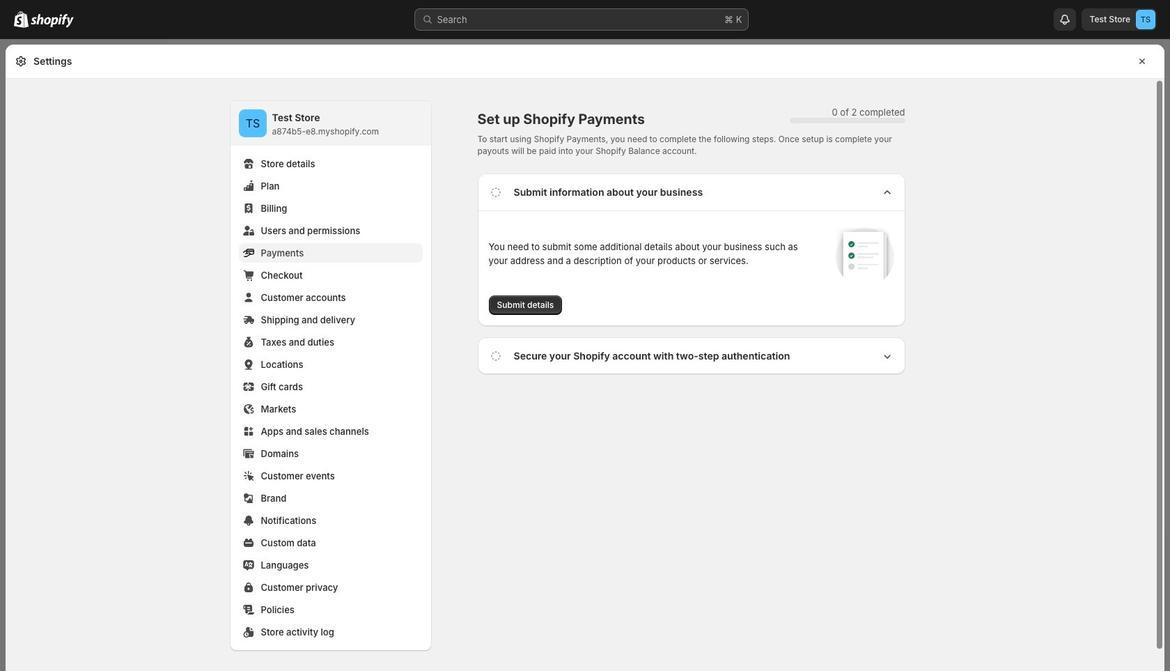 Task type: describe. For each thing, give the bounding box(es) containing it.
shopify image
[[31, 14, 74, 28]]

shop settings menu element
[[230, 101, 431, 650]]

test store image inside shop settings menu element
[[239, 109, 267, 137]]



Task type: vqa. For each thing, say whether or not it's contained in the screenshot.
Enter time text box
no



Task type: locate. For each thing, give the bounding box(es) containing it.
settings dialog
[[6, 45, 1165, 671]]

1 horizontal spatial test store image
[[1137, 10, 1156, 29]]

shopify image
[[14, 11, 29, 28]]

test store image
[[1137, 10, 1156, 29], [239, 109, 267, 137]]

0 vertical spatial test store image
[[1137, 10, 1156, 29]]

0 horizontal spatial test store image
[[239, 109, 267, 137]]

1 vertical spatial test store image
[[239, 109, 267, 137]]



